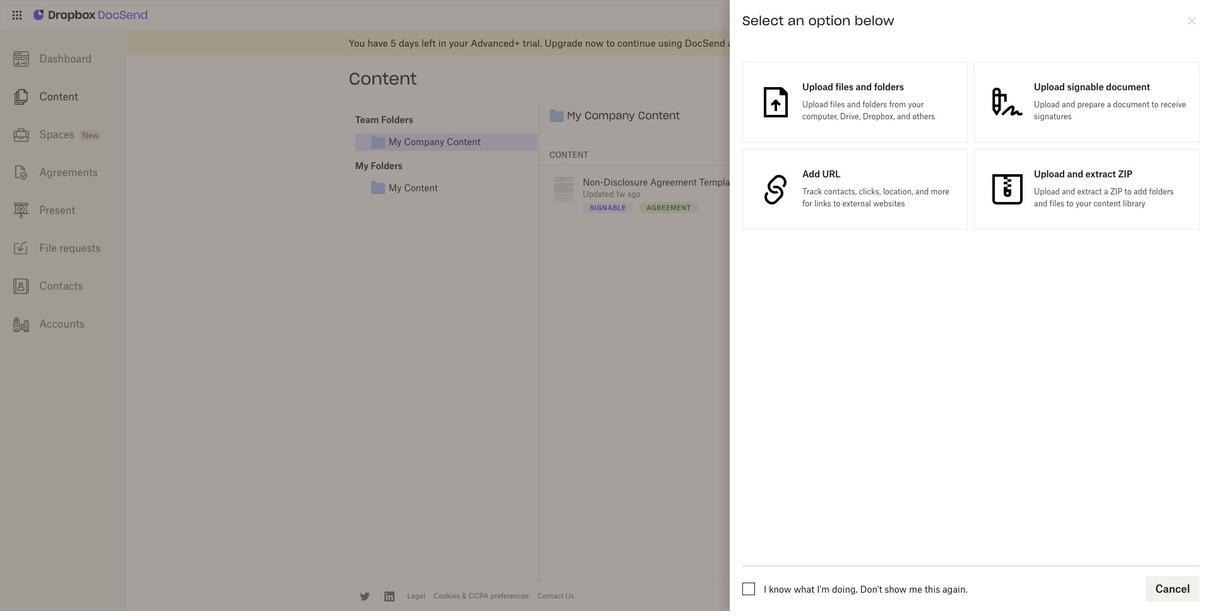 Task type: describe. For each thing, give the bounding box(es) containing it.
contacts
[[39, 280, 83, 292]]

drive,
[[841, 112, 861, 122]]

agreement
[[647, 204, 692, 212]]

0 vertical spatial my company content
[[567, 109, 680, 122]]

0 vertical spatial document
[[1107, 81, 1151, 92]]

files for upload files and folders from your computer, drive, dropbox, and others
[[831, 100, 845, 109]]

an
[[788, 13, 805, 28]]

dashboard
[[39, 52, 92, 65]]

docsend
[[685, 37, 726, 48]]

updated
[[583, 190, 614, 199]]

non-disclosure agreement template updated 1w ago
[[583, 177, 739, 199]]

upload and prepare a document to receive signatures
[[1035, 100, 1187, 122]]

more
[[931, 187, 950, 196]]

folders for upload files and folders from your computer, drive, dropbox, and others
[[863, 100, 888, 109]]

us
[[566, 592, 575, 601]]

track
[[803, 187, 823, 196]]

agreement
[[651, 177, 697, 188]]

© 2023 docsend™ inc
[[911, 592, 985, 601]]

present
[[39, 204, 75, 217]]

visits
[[901, 150, 927, 160]]

content
[[1094, 199, 1121, 209]]

sidebar documents image
[[13, 89, 29, 105]]

select an option below
[[743, 13, 895, 28]]

zip inside upload and extract a zip to add folders and files to your content library
[[1111, 187, 1123, 196]]

cookies & ccpa preferences
[[434, 592, 529, 601]]

inc
[[975, 592, 985, 601]]

upload for upload files and folders
[[803, 81, 834, 92]]

ccpa
[[469, 592, 489, 601]]

from
[[890, 100, 907, 109]]

template
[[700, 177, 739, 188]]

docsend™
[[938, 592, 973, 601]]

personal
[[898, 190, 927, 199]]

receive
[[1161, 100, 1187, 109]]

computer,
[[803, 112, 839, 122]]

member circle for james peterson image
[[952, 177, 967, 192]]

your inside upload files and folders from your computer, drive, dropbox, and others
[[909, 100, 924, 109]]

advanced+
[[471, 37, 520, 48]]

folders inside upload and extract a zip to add folders and files to your content library
[[1150, 187, 1174, 196]]

checkbox unchecked image
[[743, 583, 755, 596]]

a for extract
[[1105, 187, 1109, 196]]

the
[[739, 37, 753, 48]]

doing.
[[833, 584, 858, 595]]

a for document
[[1108, 100, 1112, 109]]

again.
[[943, 584, 968, 595]]

add
[[1134, 187, 1148, 196]]

1 trial. from the left
[[523, 37, 543, 48]]

to left add
[[1125, 187, 1132, 196]]

document inside upload and prepare a document to receive signatures
[[1114, 100, 1150, 109]]

to inside track contacts, clicks, location, and more for links to external websites
[[834, 199, 841, 209]]

preferences
[[491, 592, 529, 601]]

spaces
[[39, 128, 75, 141]]

my company content inside button
[[389, 137, 481, 147]]

to down upload and extract zip
[[1067, 199, 1074, 209]]

folders for team folders
[[381, 114, 413, 125]]

me
[[910, 584, 923, 595]]

signable
[[590, 204, 627, 212]]

my folders
[[355, 160, 403, 171]]

0 for 0 company
[[872, 177, 879, 190]]

upload for upload files and folders from your computer, drive, dropbox, and others
[[803, 100, 829, 109]]

contact us link
[[538, 592, 575, 601]]

your right of
[[786, 37, 805, 48]]

my company content button
[[370, 134, 537, 149]]

now
[[585, 37, 604, 48]]

5
[[391, 37, 396, 48]]

for
[[803, 199, 813, 209]]

extract for zip
[[1086, 169, 1117, 179]]

dropbox,
[[863, 112, 895, 122]]

0 vertical spatial my
[[567, 109, 582, 122]]

you
[[349, 37, 365, 48]]

recent visits
[[867, 150, 927, 160]]

0 for 0 personal
[[919, 177, 927, 190]]

new folder. clicking this button will open the add folder dialog image
[[791, 68, 806, 83]]

1w
[[616, 190, 626, 199]]

at
[[728, 37, 737, 48]]

add url
[[803, 169, 841, 179]]

new
[[82, 131, 99, 140]]

know
[[769, 584, 792, 595]]

cancel
[[1156, 583, 1191, 596]]

team folders tree
[[355, 112, 537, 151]]

2 vertical spatial company
[[847, 190, 879, 199]]

show
[[885, 584, 907, 595]]

agreements link
[[0, 153, 126, 191]]

folders for upload files and folders
[[875, 81, 905, 92]]

file requests link
[[0, 229, 126, 267]]

links
[[815, 199, 832, 209]]

library
[[1123, 199, 1146, 209]]

you have 5 days left in your advanced+ trial. upgrade now to continue using docsend at the end of your trial.
[[349, 37, 827, 48]]

ago
[[628, 190, 641, 199]]



Task type: vqa. For each thing, say whether or not it's contained in the screenshot.
the top Folder ICON
yes



Task type: locate. For each thing, give the bounding box(es) containing it.
upload inside upload and extract a zip to add folders and files to your content library
[[1035, 187, 1060, 196]]

upload inside upload files and folders from your computer, drive, dropbox, and others
[[803, 100, 829, 109]]

what
[[794, 584, 815, 595]]

track contacts, clicks, location, and more for links to external websites
[[803, 187, 950, 209]]

upload for upload and extract a zip to add folders and files to your content library
[[1035, 187, 1060, 196]]

my inside tree
[[355, 160, 369, 171]]

contacts,
[[825, 187, 857, 196]]

folders for my folders
[[371, 160, 403, 171]]

url
[[823, 169, 841, 179]]

1 vertical spatial folder image
[[370, 134, 386, 149]]

contacts link
[[0, 267, 126, 305]]

folders up from
[[875, 81, 905, 92]]

my down the team
[[355, 160, 369, 171]]

0 horizontal spatial trial.
[[523, 37, 543, 48]]

external
[[843, 199, 872, 209]]

upload inside upload and prepare a document to receive signatures
[[1035, 100, 1060, 109]]

files down upload and extract zip
[[1050, 199, 1065, 209]]

days
[[399, 37, 419, 48]]

using
[[659, 37, 683, 48]]

share content button
[[814, 66, 892, 86]]

my inside button
[[389, 137, 402, 147]]

below
[[855, 13, 895, 28]]

content link
[[0, 78, 126, 116]]

folders inside team folders tree
[[381, 114, 413, 125]]

extract for a
[[1078, 187, 1103, 196]]

document
[[1107, 81, 1151, 92], [1114, 100, 1150, 109]]

0 vertical spatial a
[[1108, 100, 1112, 109]]

file requests
[[39, 242, 101, 255]]

signable
[[1068, 81, 1104, 92]]

non-
[[583, 177, 604, 188]]

to inside upload and prepare a document to receive signatures
[[1152, 100, 1159, 109]]

folders up dropbox,
[[863, 100, 888, 109]]

clicks,
[[859, 187, 881, 196]]

location,
[[883, 187, 914, 196]]

folders right add
[[1150, 187, 1174, 196]]

content
[[550, 150, 589, 160]]

1 vertical spatial a
[[1105, 187, 1109, 196]]

2 vertical spatial my
[[355, 160, 369, 171]]

2023
[[919, 592, 936, 601]]

files inside upload files and folders from your computer, drive, dropbox, and others
[[831, 100, 845, 109]]

to left receive
[[1152, 100, 1159, 109]]

1 horizontal spatial folder image
[[550, 108, 565, 123]]

don't
[[861, 584, 883, 595]]

zip up "library"
[[1119, 169, 1133, 179]]

my company content
[[567, 109, 680, 122], [389, 137, 481, 147]]

1 horizontal spatial my company content
[[567, 109, 680, 122]]

a inside upload and prepare a document to receive signatures
[[1108, 100, 1112, 109]]

i
[[764, 584, 767, 595]]

accounts
[[39, 318, 85, 330]]

folders
[[875, 81, 905, 92], [863, 100, 888, 109], [1150, 187, 1174, 196]]

1 horizontal spatial 0
[[919, 177, 927, 190]]

0 horizontal spatial my
[[355, 160, 369, 171]]

1 vertical spatial my company content
[[389, 137, 481, 147]]

1 vertical spatial extract
[[1078, 187, 1103, 196]]

folders inside my folders tree
[[371, 160, 403, 171]]

and inside track contacts, clicks, location, and more for links to external websites
[[916, 187, 929, 196]]

files for upload files and folders
[[836, 81, 854, 92]]

agreements
[[39, 166, 98, 179]]

1 horizontal spatial company
[[585, 109, 635, 122]]

spaces new
[[39, 128, 99, 141]]

0 horizontal spatial folder image
[[370, 134, 386, 149]]

sidebar spaces image
[[13, 127, 29, 143]]

websites
[[874, 199, 906, 209]]

upload for upload and extract zip
[[1035, 169, 1066, 179]]

i know what i'm doing. don't show me this again.
[[764, 584, 968, 595]]

non-disclosure agreement template link
[[583, 177, 739, 188]]

your left content
[[1076, 199, 1092, 209]]

a right prepare
[[1108, 100, 1112, 109]]

trial. left upgrade
[[523, 37, 543, 48]]

option
[[809, 13, 851, 28]]

upgrade
[[545, 37, 583, 48]]

a
[[1108, 100, 1112, 109], [1105, 187, 1109, 196]]

content
[[349, 68, 417, 89], [849, 70, 885, 81], [39, 90, 78, 103], [638, 109, 680, 122], [447, 137, 481, 147]]

2 vertical spatial folders
[[1150, 187, 1174, 196]]

my folders tree
[[355, 158, 537, 197]]

left
[[422, 37, 436, 48]]

extract
[[1086, 169, 1117, 179], [1078, 187, 1103, 196]]

0 company
[[847, 177, 879, 199]]

0 left more at the right top
[[919, 177, 927, 190]]

a up content
[[1105, 187, 1109, 196]]

your inside upload and extract a zip to add folders and files to your content library
[[1076, 199, 1092, 209]]

tree
[[355, 179, 537, 197]]

my up content
[[567, 109, 582, 122]]

2 trial. from the left
[[808, 37, 827, 48]]

1 0 from the left
[[872, 177, 879, 190]]

0 inside 0 personal
[[919, 177, 927, 190]]

files
[[836, 81, 854, 92], [831, 100, 845, 109], [1050, 199, 1065, 209]]

content inside tree item
[[447, 137, 481, 147]]

prepare
[[1078, 100, 1105, 109]]

team
[[355, 114, 379, 125]]

2 horizontal spatial my
[[567, 109, 582, 122]]

0 inside 0 company
[[872, 177, 879, 190]]

upload for upload and prepare a document to receive signatures
[[1035, 100, 1060, 109]]

2 horizontal spatial company
[[847, 190, 879, 199]]

zip up content
[[1111, 187, 1123, 196]]

0 left location,
[[872, 177, 879, 190]]

document up upload and prepare a document to receive signatures
[[1107, 81, 1151, 92]]

i'm
[[817, 584, 830, 595]]

files up drive,
[[831, 100, 845, 109]]

disclosure
[[604, 177, 648, 188]]

extract down upload and extract zip
[[1078, 187, 1103, 196]]

accounts link
[[0, 305, 126, 343]]

to down contacts,
[[834, 199, 841, 209]]

folder image up content
[[550, 108, 565, 123]]

trial.
[[523, 37, 543, 48], [808, 37, 827, 48]]

sidebar dashboard image
[[13, 51, 29, 67]]

have
[[368, 37, 388, 48]]

legal
[[407, 592, 426, 601]]

document right prepare
[[1114, 100, 1150, 109]]

1 horizontal spatial trial.
[[808, 37, 827, 48]]

and inside upload and prepare a document to receive signatures
[[1062, 100, 1076, 109]]

0 horizontal spatial 0
[[872, 177, 879, 190]]

files down the share content at the right of the page
[[836, 81, 854, 92]]

folders right the team
[[381, 114, 413, 125]]

0 vertical spatial extract
[[1086, 169, 1117, 179]]

0 vertical spatial folders
[[875, 81, 905, 92]]

upload files and folders
[[803, 81, 905, 92]]

cookies
[[434, 592, 460, 601]]

extract inside upload and extract a zip to add folders and files to your content library
[[1078, 187, 1103, 196]]

1 vertical spatial my
[[389, 137, 402, 147]]

cookies & ccpa preferences link
[[434, 592, 529, 601]]

my down team folders
[[389, 137, 402, 147]]

sidebar contacts image
[[13, 278, 29, 294]]

add content to this space dialog
[[0, 0, 1213, 611]]

your right in at the left of the page
[[449, 37, 469, 48]]

zip
[[1119, 169, 1133, 179], [1111, 187, 1123, 196]]

©
[[911, 592, 917, 601]]

0 vertical spatial folder image
[[550, 108, 565, 123]]

sidebar ndas image
[[13, 165, 29, 181]]

extract up upload and extract a zip to add folders and files to your content library
[[1086, 169, 1117, 179]]

folder image down team folders
[[370, 134, 386, 149]]

receive image
[[13, 241, 29, 256]]

a inside upload and extract a zip to add folders and files to your content library
[[1105, 187, 1109, 196]]

1 horizontal spatial my
[[389, 137, 402, 147]]

sidebar accounts image
[[13, 316, 29, 332]]

1 vertical spatial company
[[404, 137, 445, 147]]

sidebar present image
[[13, 203, 29, 218]]

0 horizontal spatial my company content
[[389, 137, 481, 147]]

share
[[822, 70, 847, 81]]

folders down team folders
[[371, 160, 403, 171]]

present link
[[0, 191, 126, 229]]

&
[[462, 592, 467, 601]]

upload for upload signable document
[[1035, 81, 1066, 92]]

upload files and folders from your computer, drive, dropbox, and others
[[803, 100, 936, 122]]

in
[[439, 37, 447, 48]]

files inside upload and extract a zip to add folders and files to your content library
[[1050, 199, 1065, 209]]

upload
[[803, 81, 834, 92], [1035, 81, 1066, 92], [803, 100, 829, 109], [1035, 100, 1060, 109], [1035, 169, 1066, 179], [1035, 187, 1060, 196]]

folders inside upload files and folders from your computer, drive, dropbox, and others
[[863, 100, 888, 109]]

1 vertical spatial zip
[[1111, 187, 1123, 196]]

0 vertical spatial files
[[836, 81, 854, 92]]

1 vertical spatial folders
[[863, 100, 888, 109]]

others
[[913, 112, 936, 122]]

trial. down select an option below
[[808, 37, 827, 48]]

cancel button
[[1147, 577, 1200, 602]]

company inside button
[[404, 137, 445, 147]]

my company content tree item
[[355, 133, 537, 151]]

0 vertical spatial zip
[[1119, 169, 1133, 179]]

folders
[[381, 114, 413, 125], [371, 160, 403, 171]]

file
[[39, 242, 57, 255]]

end
[[756, 37, 772, 48]]

team folders
[[355, 114, 413, 125]]

upload and extract zip
[[1035, 169, 1133, 179]]

2 0 from the left
[[919, 177, 927, 190]]

1 vertical spatial folders
[[371, 160, 403, 171]]

select
[[743, 13, 784, 28]]

recent
[[867, 150, 899, 160]]

this
[[925, 584, 941, 595]]

your up others at the right
[[909, 100, 924, 109]]

1 vertical spatial document
[[1114, 100, 1150, 109]]

0 vertical spatial company
[[585, 109, 635, 122]]

1 vertical spatial files
[[831, 100, 845, 109]]

0 horizontal spatial company
[[404, 137, 445, 147]]

2 vertical spatial files
[[1050, 199, 1065, 209]]

0 vertical spatial folders
[[381, 114, 413, 125]]

contact us
[[538, 592, 575, 601]]

your
[[449, 37, 469, 48], [786, 37, 805, 48], [909, 100, 924, 109], [1076, 199, 1092, 209]]

to right now
[[606, 37, 615, 48]]

folder image
[[550, 108, 565, 123], [370, 134, 386, 149]]

legal link
[[407, 592, 426, 601]]

folder image inside my company content tree item
[[370, 134, 386, 149]]

requests
[[60, 242, 101, 255]]



